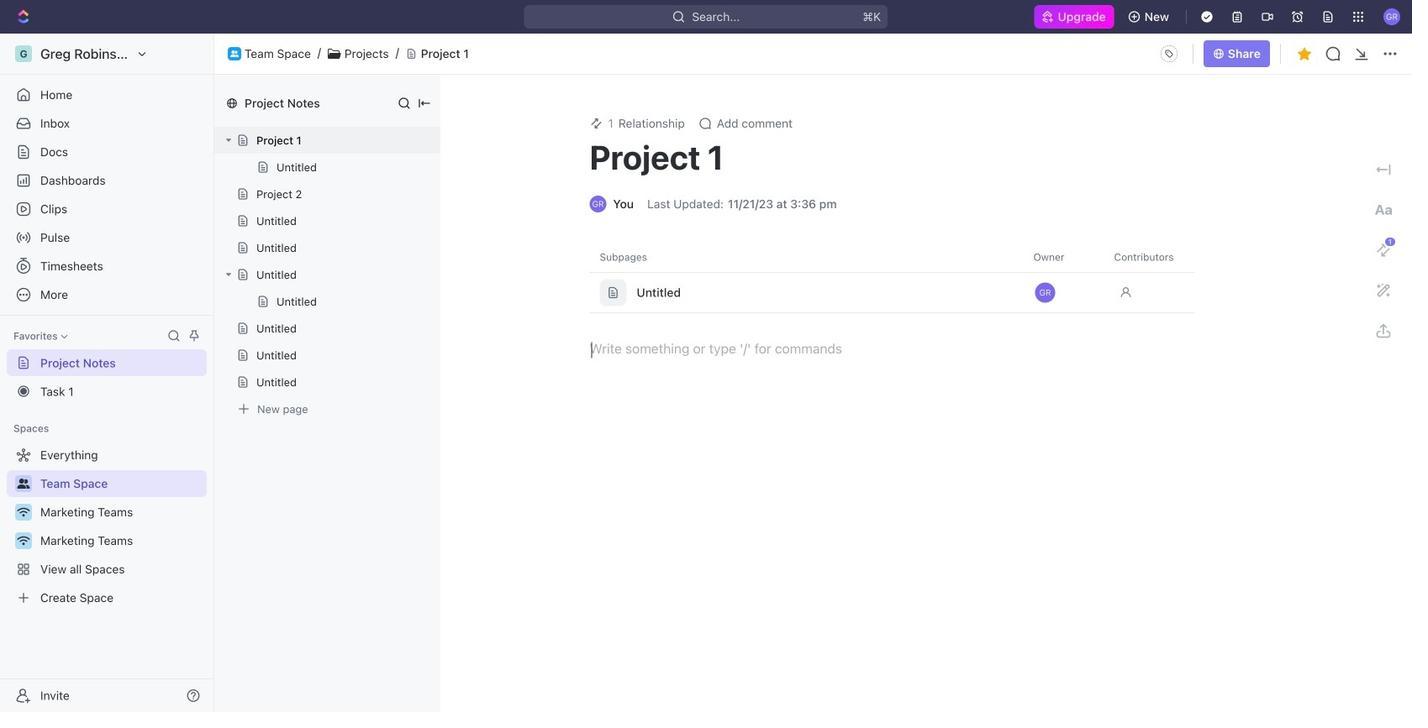 Task type: vqa. For each thing, say whether or not it's contained in the screenshot.
bob's workspace, , element
no



Task type: locate. For each thing, give the bounding box(es) containing it.
dropdown menu image
[[1156, 40, 1182, 67]]

wifi image
[[17, 508, 30, 518]]

tree
[[7, 442, 207, 612]]

sidebar navigation
[[0, 34, 218, 713]]

user group image
[[17, 479, 30, 489]]

greg robinson's workspace, , element
[[15, 45, 32, 62]]



Task type: describe. For each thing, give the bounding box(es) containing it.
wifi image
[[17, 536, 30, 546]]

user group image
[[230, 50, 239, 57]]

tree inside sidebar navigation
[[7, 442, 207, 612]]



